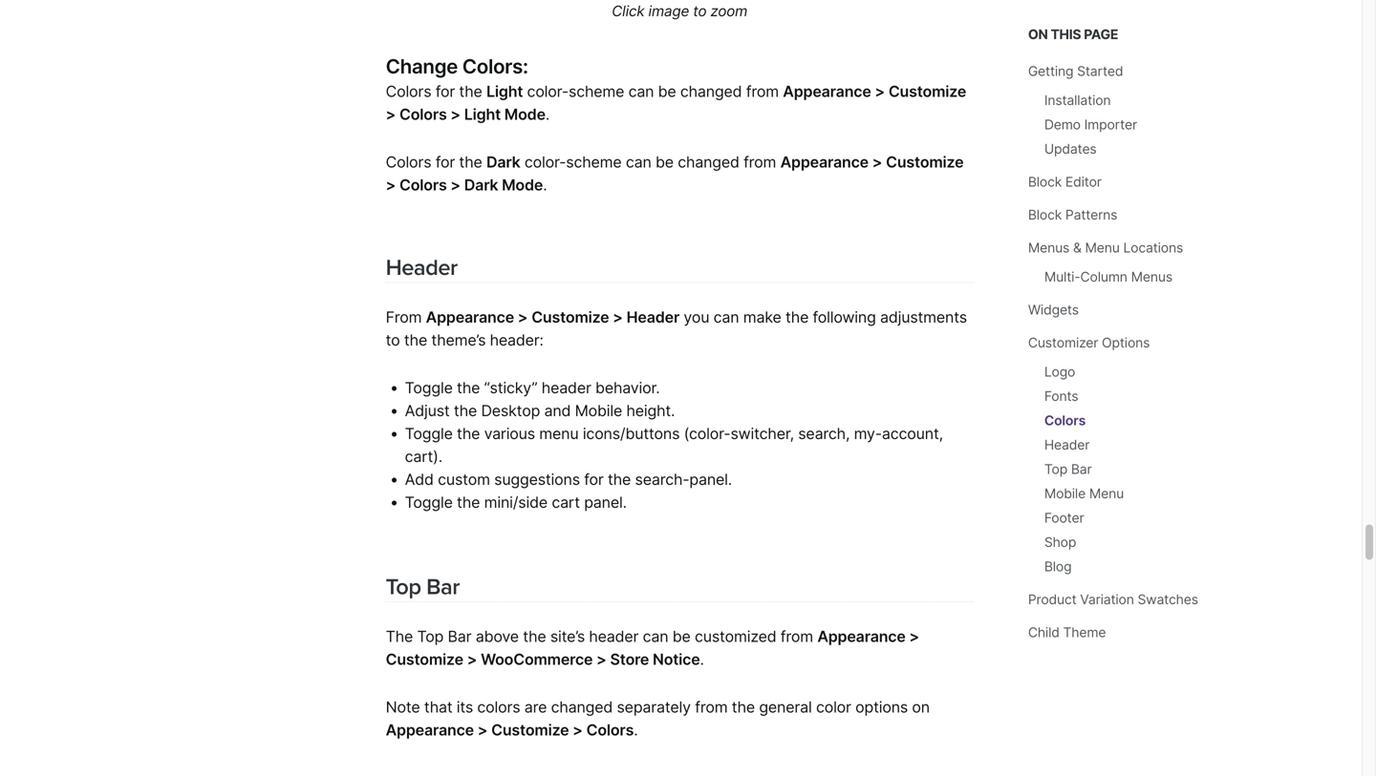 Task type: describe. For each thing, give the bounding box(es) containing it.
block patterns
[[1028, 207, 1117, 223]]

can inside you can make the following adjustments to the theme's header:
[[713, 308, 739, 327]]

click image to zoom
[[612, 2, 747, 20]]

patterns
[[1065, 207, 1117, 223]]

image
[[648, 2, 689, 20]]

colors
[[477, 698, 520, 717]]

mobile inside toggle the "sticky" header behavior. adjust the desktop and mobile height. toggle the various menu icons/buttons (color-switcher, search, my-account, cart). add custom suggestions for the search-panel. toggle the mini/side cart panel.
[[575, 402, 622, 420]]

colors for the light color-scheme can be changed from
[[386, 82, 783, 101]]

changed for colors for the light color-scheme can be changed from
[[680, 82, 742, 101]]

header:
[[490, 331, 544, 350]]

store
[[610, 651, 649, 669]]

separately
[[617, 698, 691, 717]]

customizer options
[[1028, 335, 1150, 351]]

that
[[424, 698, 452, 717]]

menu inside logo fonts colors header top bar mobile menu footer shop blog
[[1089, 486, 1124, 502]]

1 vertical spatial menus
[[1131, 269, 1172, 285]]

footer
[[1044, 510, 1084, 527]]

footer link
[[1044, 510, 1084, 527]]

customized
[[695, 628, 776, 646]]

toggle the "sticky" header behavior. adjust the desktop and mobile height. toggle the various menu icons/buttons (color-switcher, search, my-account, cart). add custom suggestions for the search-panel. toggle the mini/side cart panel.
[[405, 379, 943, 512]]

importer
[[1084, 117, 1137, 133]]

0 horizontal spatial header link
[[386, 255, 457, 281]]

fonts link
[[1044, 388, 1078, 405]]

blog
[[1044, 559, 1072, 575]]

from
[[386, 308, 422, 327]]

menu
[[539, 425, 579, 443]]

2 vertical spatial be
[[673, 628, 691, 646]]

swatches
[[1138, 592, 1198, 608]]

are
[[524, 698, 547, 717]]

above
[[476, 628, 519, 646]]

scheme for dark
[[566, 153, 622, 172]]

customize for appearance > customize > woocommerce > store notice
[[386, 651, 463, 669]]

locations
[[1123, 240, 1183, 256]]

block editor link
[[1028, 174, 1102, 190]]

"sticky"
[[484, 379, 537, 397]]

scheme for light
[[569, 82, 624, 101]]

editor
[[1065, 174, 1102, 190]]

header inside toggle the "sticky" header behavior. adjust the desktop and mobile height. toggle the various menu icons/buttons (color-switcher, search, my-account, cart). add custom suggestions for the search-panel. toggle the mini/side cart panel.
[[542, 379, 591, 397]]

1 vertical spatial header
[[589, 628, 639, 646]]

shop link
[[1044, 535, 1076, 551]]

multi-column menus link
[[1044, 269, 1172, 285]]

color
[[816, 698, 851, 717]]

on
[[1028, 26, 1048, 43]]

theme's
[[431, 331, 486, 350]]

my-
[[854, 425, 882, 443]]

1 vertical spatial bar
[[426, 574, 460, 601]]

getting
[[1028, 63, 1073, 79]]

changed for colors for the dark color-scheme can be changed from
[[678, 153, 739, 172]]

light inside appearance > customize > colors > light mode
[[464, 105, 501, 124]]

dark inside appearance > customize > colors > dark mode
[[464, 176, 498, 194]]

changed inside note that its colors are changed separately from the general color options on appearance > customize > colors .
[[551, 698, 613, 717]]

icons/buttons
[[583, 425, 680, 443]]

adjustments
[[880, 308, 967, 327]]

can up notice
[[643, 628, 668, 646]]

updates link
[[1044, 141, 1097, 157]]

mobile menu link
[[1044, 486, 1124, 502]]

note that its colors are changed separately from the general color options on appearance > customize > colors .
[[386, 698, 930, 740]]

block patterns link
[[1028, 207, 1117, 223]]

1 horizontal spatial header
[[627, 308, 680, 327]]

adjust
[[405, 402, 450, 420]]

. inside note that its colors are changed separately from the general color options on appearance > customize > colors .
[[634, 721, 638, 740]]

product variation swatches link
[[1028, 592, 1198, 608]]

the
[[386, 628, 413, 646]]

1 toggle from the top
[[405, 379, 453, 397]]

for for dark
[[435, 153, 455, 172]]

1 horizontal spatial top bar link
[[1044, 462, 1092, 478]]

column
[[1080, 269, 1127, 285]]

mode for dark
[[502, 176, 543, 194]]

installation
[[1044, 92, 1111, 108]]

2 toggle from the top
[[405, 425, 453, 443]]

colors:
[[462, 54, 528, 78]]

height.
[[626, 402, 675, 420]]

&
[[1073, 240, 1081, 256]]

child
[[1028, 625, 1059, 641]]

be for colors for the light color-scheme can be changed from
[[658, 82, 676, 101]]

block editor
[[1028, 174, 1102, 190]]

make
[[743, 308, 781, 327]]

customizer
[[1028, 335, 1098, 351]]

0 vertical spatial menus
[[1028, 240, 1069, 256]]

3 toggle from the top
[[405, 493, 453, 512]]

change
[[386, 54, 458, 78]]

cart).
[[405, 447, 442, 466]]

colors link
[[1044, 413, 1086, 429]]

be for colors for the dark color-scheme can be changed from
[[655, 153, 674, 172]]

demo
[[1044, 117, 1081, 133]]

appearance > customize > colors > light mode
[[386, 82, 966, 124]]

child theme link
[[1028, 625, 1106, 641]]

from inside note that its colors are changed separately from the general color options on appearance > customize > colors .
[[695, 698, 728, 717]]

desktop
[[481, 402, 540, 420]]

0 vertical spatial header
[[386, 255, 457, 281]]

theme
[[1063, 625, 1106, 641]]

switcher,
[[731, 425, 794, 443]]

customize inside note that its colors are changed separately from the general color options on appearance > customize > colors .
[[491, 721, 569, 740]]

blog link
[[1044, 559, 1072, 575]]



Task type: vqa. For each thing, say whether or not it's contained in the screenshot.
options
yes



Task type: locate. For each thing, give the bounding box(es) containing it.
toggle
[[405, 379, 453, 397], [405, 425, 453, 443], [405, 493, 453, 512]]

changed down appearance > customize > colors > light mode
[[678, 153, 739, 172]]

0 vertical spatial be
[[658, 82, 676, 101]]

the
[[459, 82, 482, 101], [459, 153, 482, 172], [785, 308, 809, 327], [404, 331, 427, 350], [457, 379, 480, 397], [454, 402, 477, 420], [457, 425, 480, 443], [608, 470, 631, 489], [457, 493, 480, 512], [523, 628, 546, 646], [732, 698, 755, 717]]

changed
[[680, 82, 742, 101], [678, 153, 739, 172], [551, 698, 613, 717]]

click
[[612, 2, 644, 20]]

getting started
[[1028, 63, 1123, 79]]

colors for the dark color-scheme can be changed from
[[386, 153, 780, 172]]

appearance for appearance > customize > colors > light mode
[[783, 82, 871, 101]]

appearance for appearance > customize > colors > dark mode
[[780, 153, 869, 172]]

panel. down (color-
[[689, 470, 732, 489]]

scheme up colors for the dark color-scheme can be changed from
[[569, 82, 624, 101]]

0 vertical spatial light
[[486, 82, 523, 101]]

mode down colors for the dark color-scheme can be changed from
[[502, 176, 543, 194]]

to inside you can make the following adjustments to the theme's header:
[[386, 331, 400, 350]]

mobile up footer "link"
[[1044, 486, 1086, 502]]

top bar link
[[1044, 462, 1092, 478], [386, 574, 460, 601]]

options
[[855, 698, 908, 717]]

mode
[[504, 105, 546, 124], [502, 176, 543, 194]]

on
[[912, 698, 930, 717]]

colors inside appearance > customize > colors > light mode
[[399, 105, 447, 124]]

1 vertical spatial mode
[[502, 176, 543, 194]]

1 vertical spatial top
[[386, 574, 421, 601]]

1 vertical spatial mobile
[[1044, 486, 1086, 502]]

search,
[[798, 425, 850, 443]]

0 horizontal spatial to
[[386, 331, 400, 350]]

1 vertical spatial header
[[627, 308, 680, 327]]

1 horizontal spatial to
[[693, 2, 707, 20]]

color- down the colors:
[[527, 82, 569, 101]]

0 horizontal spatial panel.
[[584, 493, 627, 512]]

be down image
[[658, 82, 676, 101]]

2 vertical spatial top
[[417, 628, 444, 646]]

block for block editor
[[1028, 174, 1062, 190]]

0 vertical spatial top bar link
[[1044, 462, 1092, 478]]

1 horizontal spatial panel.
[[689, 470, 732, 489]]

(color-
[[684, 425, 731, 443]]

0 vertical spatial menu
[[1085, 240, 1120, 256]]

header link
[[386, 255, 457, 281], [1044, 437, 1090, 453]]

2 vertical spatial bar
[[448, 628, 471, 646]]

be up notice
[[673, 628, 691, 646]]

color- down colors for the light color-scheme can be changed from
[[524, 153, 566, 172]]

child theme
[[1028, 625, 1106, 641]]

0 vertical spatial block
[[1028, 174, 1062, 190]]

add
[[405, 470, 434, 489]]

toggle down adjust
[[405, 425, 453, 443]]

customize
[[889, 82, 966, 101], [886, 153, 964, 172], [531, 308, 609, 327], [386, 651, 463, 669], [491, 721, 569, 740]]

top up the the
[[386, 574, 421, 601]]

multi-
[[1044, 269, 1080, 285]]

be down appearance > customize > colors > light mode
[[655, 153, 674, 172]]

for
[[435, 82, 455, 101], [435, 153, 455, 172], [584, 470, 604, 489]]

installation link
[[1044, 92, 1111, 108]]

colors inside logo fonts colors header top bar mobile menu footer shop blog
[[1044, 413, 1086, 429]]

note
[[386, 698, 420, 717]]

0 horizontal spatial mobile
[[575, 402, 622, 420]]

to left the zoom in the top of the page
[[693, 2, 707, 20]]

block for block patterns
[[1028, 207, 1062, 223]]

1 vertical spatial toggle
[[405, 425, 453, 443]]

menu
[[1085, 240, 1120, 256], [1089, 486, 1124, 502]]

header up from
[[386, 255, 457, 281]]

to down from
[[386, 331, 400, 350]]

changed down the zoom in the top of the page
[[680, 82, 742, 101]]

the top bar above the site's header can be customized from
[[386, 628, 817, 646]]

can right you
[[713, 308, 739, 327]]

0 vertical spatial mode
[[504, 105, 546, 124]]

mobile inside logo fonts colors header top bar mobile menu footer shop blog
[[1044, 486, 1086, 502]]

on this page
[[1028, 26, 1118, 43]]

change colors:
[[386, 54, 528, 78]]

notice
[[653, 651, 700, 669]]

its
[[457, 698, 473, 717]]

product
[[1028, 592, 1076, 608]]

menus
[[1028, 240, 1069, 256], [1131, 269, 1172, 285]]

suggestions
[[494, 470, 580, 489]]

1 vertical spatial menu
[[1089, 486, 1124, 502]]

1 vertical spatial dark
[[464, 176, 498, 194]]

mode for light
[[504, 105, 546, 124]]

. down customized
[[700, 651, 704, 669]]

behavior.
[[595, 379, 660, 397]]

0 horizontal spatial menus
[[1028, 240, 1069, 256]]

0 vertical spatial mobile
[[575, 402, 622, 420]]

from appearance > customize > header
[[386, 308, 680, 327]]

1 vertical spatial color-
[[524, 153, 566, 172]]

color- for light
[[527, 82, 569, 101]]

customize inside appearance > customize > colors > dark mode
[[886, 153, 964, 172]]

appearance inside appearance > customize > colors > dark mode
[[780, 153, 869, 172]]

1 vertical spatial be
[[655, 153, 674, 172]]

0 vertical spatial to
[[693, 2, 707, 20]]

1 vertical spatial panel.
[[584, 493, 627, 512]]

0 horizontal spatial top bar link
[[386, 574, 460, 601]]

general
[[759, 698, 812, 717]]

menus down locations
[[1131, 269, 1172, 285]]

customize for appearance > customize > colors > dark mode
[[886, 153, 964, 172]]

0 vertical spatial scheme
[[569, 82, 624, 101]]

2 vertical spatial toggle
[[405, 493, 453, 512]]

0 vertical spatial for
[[435, 82, 455, 101]]

scheme down colors for the light color-scheme can be changed from
[[566, 153, 622, 172]]

customize inside appearance > customize > colors > light mode
[[889, 82, 966, 101]]

account,
[[882, 425, 943, 443]]

header down colors link
[[1044, 437, 1090, 453]]

logo fonts colors header top bar mobile menu footer shop blog
[[1044, 364, 1124, 575]]

for for light
[[435, 82, 455, 101]]

>
[[875, 82, 885, 101], [386, 105, 396, 124], [450, 105, 461, 124], [872, 153, 882, 172], [386, 176, 396, 194], [450, 176, 461, 194], [518, 308, 528, 327], [613, 308, 623, 327], [909, 628, 919, 646], [467, 651, 477, 669], [596, 651, 607, 669], [478, 721, 488, 740], [573, 721, 583, 740]]

to
[[693, 2, 707, 20], [386, 331, 400, 350]]

0 vertical spatial top
[[1044, 462, 1067, 478]]

block down block editor
[[1028, 207, 1062, 223]]

started
[[1077, 63, 1123, 79]]

0 horizontal spatial header
[[386, 255, 457, 281]]

colors inside note that its colors are changed separately from the general color options on appearance > customize > colors .
[[586, 721, 634, 740]]

appearance inside note that its colors are changed separately from the general color options on appearance > customize > colors .
[[386, 721, 474, 740]]

block left editor
[[1028, 174, 1062, 190]]

1 vertical spatial header link
[[1044, 437, 1090, 453]]

search-
[[635, 470, 689, 489]]

updates
[[1044, 141, 1097, 157]]

appearance for appearance > customize > woocommerce > store notice
[[817, 628, 906, 646]]

site's
[[550, 628, 585, 646]]

panel. right cart
[[584, 493, 627, 512]]

0 vertical spatial toggle
[[405, 379, 453, 397]]

1 vertical spatial to
[[386, 331, 400, 350]]

1 horizontal spatial menus
[[1131, 269, 1172, 285]]

1 vertical spatial top bar link
[[386, 574, 460, 601]]

2 block from the top
[[1028, 207, 1062, 223]]

logo link
[[1044, 364, 1075, 380]]

can down appearance > customize > colors > light mode
[[626, 153, 651, 172]]

header link up from
[[386, 255, 457, 281]]

toggle down add
[[405, 493, 453, 512]]

1 vertical spatial for
[[435, 153, 455, 172]]

options
[[1102, 335, 1150, 351]]

fonts
[[1044, 388, 1078, 405]]

mobile
[[575, 402, 622, 420], [1044, 486, 1086, 502]]

. down colors for the light color-scheme can be changed from
[[546, 105, 550, 124]]

2 vertical spatial header
[[1044, 437, 1090, 453]]

appearance
[[783, 82, 871, 101], [780, 153, 869, 172], [426, 308, 514, 327], [817, 628, 906, 646], [386, 721, 474, 740]]

header up and
[[542, 379, 591, 397]]

menus left &
[[1028, 240, 1069, 256]]

1 horizontal spatial header link
[[1044, 437, 1090, 453]]

0 vertical spatial bar
[[1071, 462, 1092, 478]]

customizer options link
[[1028, 335, 1150, 351]]

. down separately
[[634, 721, 638, 740]]

page
[[1084, 26, 1118, 43]]

1 horizontal spatial mobile
[[1044, 486, 1086, 502]]

scheme
[[569, 82, 624, 101], [566, 153, 622, 172]]

toggle up adjust
[[405, 379, 453, 397]]

be
[[658, 82, 676, 101], [655, 153, 674, 172], [673, 628, 691, 646]]

top inside logo fonts colors header top bar mobile menu footer shop blog
[[1044, 462, 1067, 478]]

color- for dark
[[524, 153, 566, 172]]

widgets link
[[1028, 302, 1079, 318]]

appearance > customize > colors > dark mode
[[386, 153, 964, 194]]

1 vertical spatial light
[[464, 105, 501, 124]]

top right the the
[[417, 628, 444, 646]]

colors inside appearance > customize > colors > dark mode
[[399, 176, 447, 194]]

can
[[628, 82, 654, 101], [626, 153, 651, 172], [713, 308, 739, 327], [643, 628, 668, 646]]

woocommerce
[[481, 651, 593, 669]]

0 vertical spatial changed
[[680, 82, 742, 101]]

menus & menu locations link
[[1028, 240, 1183, 256]]

2 horizontal spatial header
[[1044, 437, 1090, 453]]

zoom
[[710, 2, 747, 20]]

can down click
[[628, 82, 654, 101]]

appearance inside appearance > customize > colors > light mode
[[783, 82, 871, 101]]

top bar link up the the
[[386, 574, 460, 601]]

0 vertical spatial header
[[542, 379, 591, 397]]

menus & menu locations
[[1028, 240, 1183, 256]]

mobile down behavior.
[[575, 402, 622, 420]]

variation
[[1080, 592, 1134, 608]]

header left you
[[627, 308, 680, 327]]

0 vertical spatial panel.
[[689, 470, 732, 489]]

top bar link up mobile menu link in the bottom of the page
[[1044, 462, 1092, 478]]

bar inside logo fonts colors header top bar mobile menu footer shop blog
[[1071, 462, 1092, 478]]

getting started link
[[1028, 63, 1123, 79]]

0 vertical spatial header link
[[386, 255, 457, 281]]

1 vertical spatial changed
[[678, 153, 739, 172]]

various
[[484, 425, 535, 443]]

this
[[1051, 26, 1081, 43]]

product variation swatches
[[1028, 592, 1198, 608]]

you can make the following adjustments to the theme's header:
[[386, 308, 967, 350]]

logo
[[1044, 364, 1075, 380]]

customize for appearance > customize > colors > light mode
[[889, 82, 966, 101]]

top up mobile menu link in the bottom of the page
[[1044, 462, 1067, 478]]

demo importer link
[[1044, 117, 1137, 133]]

mode inside appearance > customize > colors > light mode
[[504, 105, 546, 124]]

2 vertical spatial for
[[584, 470, 604, 489]]

appearance > customize > woocommerce > store notice
[[386, 628, 919, 669]]

mini/side
[[484, 493, 548, 512]]

shop
[[1044, 535, 1076, 551]]

installation demo importer updates
[[1044, 92, 1137, 157]]

0 vertical spatial color-
[[527, 82, 569, 101]]

header link down colors link
[[1044, 437, 1090, 453]]

.
[[546, 105, 550, 124], [543, 176, 547, 194], [700, 651, 704, 669], [634, 721, 638, 740]]

the inside note that its colors are changed separately from the general color options on appearance > customize > colors .
[[732, 698, 755, 717]]

widgets
[[1028, 302, 1079, 318]]

header inside logo fonts colors header top bar mobile menu footer shop blog
[[1044, 437, 1090, 453]]

cart
[[552, 493, 580, 512]]

following
[[813, 308, 876, 327]]

for inside toggle the "sticky" header behavior. adjust the desktop and mobile height. toggle the various menu icons/buttons (color-switcher, search, my-account, cart). add custom suggestions for the search-panel. toggle the mini/side cart panel.
[[584, 470, 604, 489]]

header up 'store' on the bottom left of the page
[[589, 628, 639, 646]]

customize inside appearance > customize > woocommerce > store notice
[[386, 651, 463, 669]]

1 vertical spatial block
[[1028, 207, 1062, 223]]

1 vertical spatial scheme
[[566, 153, 622, 172]]

changed right are
[[551, 698, 613, 717]]

appearance inside appearance > customize > woocommerce > store notice
[[817, 628, 906, 646]]

you
[[684, 308, 709, 327]]

2 vertical spatial changed
[[551, 698, 613, 717]]

0 vertical spatial dark
[[486, 153, 520, 172]]

1 block from the top
[[1028, 174, 1062, 190]]

mode down the colors:
[[504, 105, 546, 124]]

mode inside appearance > customize > colors > dark mode
[[502, 176, 543, 194]]

and
[[544, 402, 571, 420]]

. down colors for the dark color-scheme can be changed from
[[543, 176, 547, 194]]



